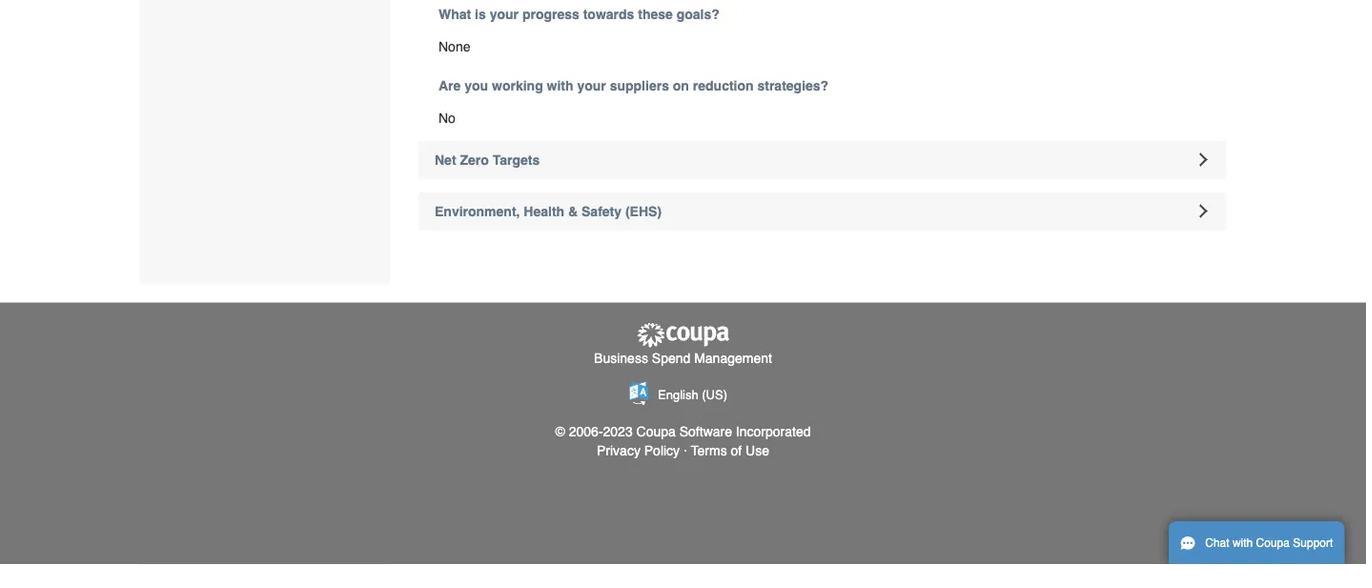 Task type: describe. For each thing, give the bounding box(es) containing it.
progress
[[522, 6, 580, 21]]

&
[[568, 204, 578, 219]]

net
[[435, 152, 456, 167]]

coupa supplier portal image
[[636, 322, 731, 349]]

environment, health & safety (ehs)
[[435, 204, 662, 219]]

©
[[555, 424, 565, 439]]

of
[[731, 443, 742, 458]]

none
[[439, 39, 471, 54]]

privacy policy
[[597, 443, 680, 458]]

safety
[[582, 204, 622, 219]]

health
[[524, 204, 565, 219]]

business spend management
[[594, 351, 772, 366]]

zero
[[460, 152, 489, 167]]

reduction
[[693, 78, 754, 93]]

0 horizontal spatial your
[[490, 6, 519, 21]]

support
[[1293, 537, 1333, 550]]

these
[[638, 6, 673, 21]]

are you working with your suppliers on reduction strategies?
[[439, 78, 829, 93]]

on
[[673, 78, 689, 93]]

you
[[465, 78, 488, 93]]

privacy policy link
[[597, 443, 680, 458]]

strategies?
[[758, 78, 829, 93]]

towards
[[583, 6, 634, 21]]

working
[[492, 78, 543, 93]]

is
[[475, 6, 486, 21]]

incorporated
[[736, 424, 811, 439]]

environment,
[[435, 204, 520, 219]]

net zero targets button
[[419, 141, 1227, 179]]

net zero targets heading
[[419, 141, 1227, 179]]

english
[[658, 387, 699, 402]]



Task type: locate. For each thing, give the bounding box(es) containing it.
what
[[439, 6, 471, 21]]

your right is
[[490, 6, 519, 21]]

chat with coupa support
[[1206, 537, 1333, 550]]

your left suppliers
[[577, 78, 606, 93]]

goals?
[[677, 6, 720, 21]]

1 horizontal spatial with
[[1233, 537, 1253, 550]]

terms
[[691, 443, 727, 458]]

environment, health & safety (ehs) button
[[419, 192, 1227, 230]]

2023
[[603, 424, 633, 439]]

english (us)
[[658, 387, 728, 402]]

0 vertical spatial with
[[547, 78, 574, 93]]

0 horizontal spatial coupa
[[637, 424, 676, 439]]

policy
[[644, 443, 680, 458]]

1 vertical spatial your
[[577, 78, 606, 93]]

coupa up the 'policy'
[[637, 424, 676, 439]]

use
[[746, 443, 770, 458]]

with right working
[[547, 78, 574, 93]]

with
[[547, 78, 574, 93], [1233, 537, 1253, 550]]

environment, health & safety (ehs) heading
[[419, 192, 1227, 230]]

software
[[680, 424, 732, 439]]

2006-
[[569, 424, 603, 439]]

0 vertical spatial your
[[490, 6, 519, 21]]

1 horizontal spatial coupa
[[1256, 537, 1290, 550]]

1 horizontal spatial your
[[577, 78, 606, 93]]

with right 'chat'
[[1233, 537, 1253, 550]]

no
[[439, 110, 456, 125]]

1 vertical spatial with
[[1233, 537, 1253, 550]]

chat
[[1206, 537, 1230, 550]]

net zero targets
[[435, 152, 540, 167]]

(us)
[[702, 387, 728, 402]]

what is your progress towards these goals?
[[439, 6, 720, 21]]

coupa inside chat with coupa support button
[[1256, 537, 1290, 550]]

0 horizontal spatial with
[[547, 78, 574, 93]]

chat with coupa support button
[[1169, 522, 1345, 565]]

terms of use link
[[691, 443, 770, 458]]

(ehs)
[[625, 204, 662, 219]]

management
[[694, 351, 772, 366]]

terms of use
[[691, 443, 770, 458]]

coupa left support at bottom right
[[1256, 537, 1290, 550]]

suppliers
[[610, 78, 669, 93]]

© 2006-2023 coupa software incorporated
[[555, 424, 811, 439]]

your
[[490, 6, 519, 21], [577, 78, 606, 93]]

1 vertical spatial coupa
[[1256, 537, 1290, 550]]

spend
[[652, 351, 691, 366]]

business
[[594, 351, 648, 366]]

0 vertical spatial coupa
[[637, 424, 676, 439]]

privacy
[[597, 443, 641, 458]]

targets
[[493, 152, 540, 167]]

coupa
[[637, 424, 676, 439], [1256, 537, 1290, 550]]

are
[[439, 78, 461, 93]]

with inside chat with coupa support button
[[1233, 537, 1253, 550]]



Task type: vqa. For each thing, say whether or not it's contained in the screenshot.
ENVIRONMENT, HEALTH & SAFETY (EHS) Heading
yes



